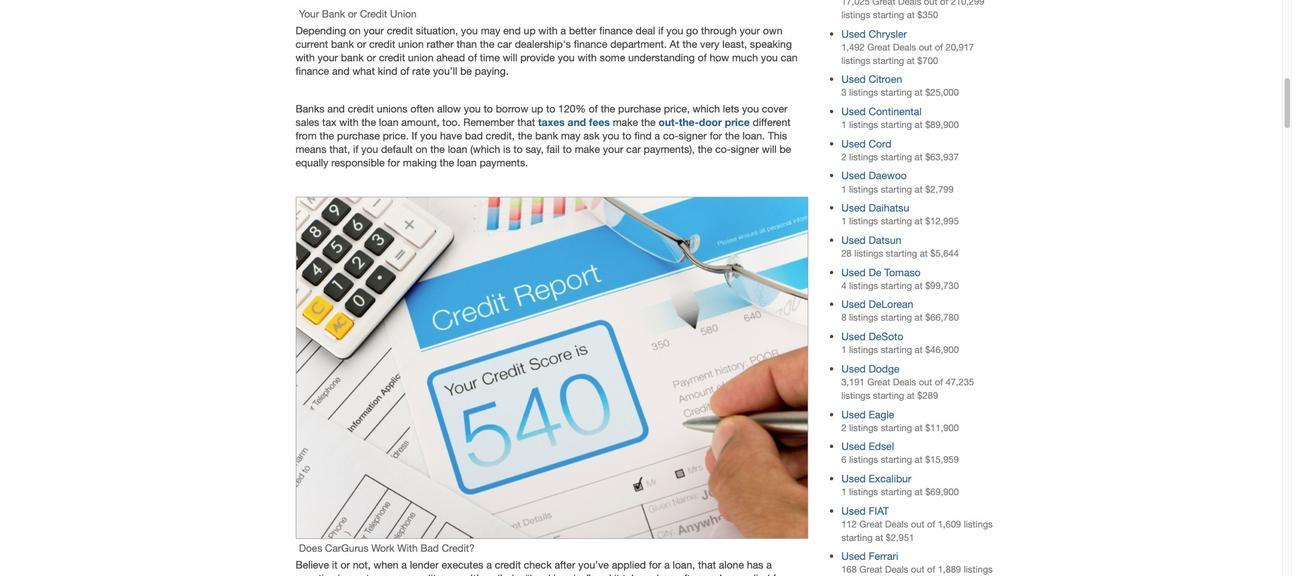 Task type: locate. For each thing, give the bounding box(es) containing it.
to right fail
[[563, 143, 572, 155]]

out inside 3,191 great deals out of 47,235 listings starting at
[[919, 377, 933, 387]]

you've down alone
[[703, 572, 733, 576]]

17,025
[[842, 0, 870, 7]]

used inside 'used edsel 6 listings starting at $15,959'
[[842, 440, 866, 452]]

the up fees
[[601, 103, 616, 115]]

that right loan,
[[698, 558, 716, 571]]

will right 'time'
[[503, 51, 518, 63]]

used for used cord 2 listings starting at $63,937
[[842, 137, 866, 149]]

out up '$289'
[[919, 377, 933, 387]]

have
[[440, 130, 462, 142]]

may left end
[[481, 24, 501, 36]]

at left the $15,959
[[915, 454, 923, 465]]

1 down used daewoo link
[[842, 184, 847, 194]]

at left "$66,780"
[[915, 312, 923, 323]]

used up 6
[[842, 440, 866, 452]]

1 horizontal spatial on
[[372, 572, 384, 576]]

de
[[869, 266, 882, 278]]

2 vertical spatial loan
[[457, 157, 477, 169]]

time
[[480, 51, 500, 63]]

if inside your bank or credit union depending on your credit situation, you may end up with a better finance deal if you go through your own current bank or credit union rather than the car dealership's finance department. at the very least, speaking with your bank or credit union ahead of time will provide you with some understanding of how much you can finance and what kind of rate you'll be paying.
[[658, 24, 664, 36]]

0 horizontal spatial make
[[575, 143, 600, 155]]

0 vertical spatial if
[[658, 24, 664, 36]]

deals inside 17,025 great deals out of 210,299 listings starting at
[[898, 0, 922, 7]]

13 used from the top
[[842, 440, 866, 452]]

168
[[842, 564, 857, 575]]

at inside 'used edsel 6 listings starting at $15,959'
[[915, 454, 923, 465]]

a up place
[[665, 558, 670, 571]]

on for with
[[372, 572, 384, 576]]

it left takes
[[614, 572, 620, 576]]

co- up payments),
[[663, 130, 679, 142]]

0 vertical spatial up
[[524, 24, 536, 36]]

1,492
[[842, 42, 865, 52]]

0 horizontal spatial after
[[555, 558, 576, 571]]

2 inside used cord 2 listings starting at $63,937
[[842, 151, 847, 162]]

starting inside 3,191 great deals out of 47,235 listings starting at
[[873, 390, 905, 401]]

12 used from the top
[[842, 408, 866, 420]]

used chrysler
[[842, 27, 907, 39]]

6 used from the top
[[842, 202, 866, 214]]

has
[[747, 558, 764, 571]]

that down the borrow
[[517, 116, 535, 128]]

used for used ferrari 168 great deals out of 1,889 listings
[[842, 550, 866, 562]]

0 horizontal spatial signer
[[679, 130, 707, 142]]

what
[[353, 65, 375, 77]]

1 vertical spatial signer
[[731, 143, 759, 155]]

1 vertical spatial purchase
[[337, 130, 380, 142]]

your inside "different from the purchase price. if you have bad credit, the bank may ask you to find a co-signer for the loan. this means that, if you default on the loan (which is to say, fail to make your car payments), the co-signer will be equally responsible for making the loan payments."
[[603, 143, 624, 155]]

listings inside used cord 2 listings starting at $63,937
[[849, 151, 879, 162]]

can
[[781, 51, 798, 63]]

car down end
[[498, 38, 512, 50]]

1 vertical spatial finance
[[574, 38, 608, 50]]

3 used from the top
[[842, 105, 866, 117]]

provide
[[521, 51, 555, 63]]

listings inside used continental 1 listings starting at $89,900
[[849, 119, 879, 130]]

at inside used citroen 3 listings starting at $25,000
[[915, 87, 923, 98]]

may inside your bank or credit union depending on your credit situation, you may end up with a better finance deal if you go through your own current bank or credit union rather than the car dealership's finance department. at the very least, speaking with your bank or credit union ahead of time will provide you with some understanding of how much you can finance and what kind of rate you'll be paying.
[[481, 24, 501, 36]]

used for used continental 1 listings starting at $89,900
[[842, 105, 866, 117]]

used for used citroen 3 listings starting at $25,000
[[842, 73, 866, 85]]

used inside used daihatsu 1 listings starting at $12,995
[[842, 202, 866, 214]]

from
[[296, 130, 317, 142]]

1 inside used excalibur 1 listings starting at $69,900
[[842, 487, 847, 497]]

1 down used desoto link
[[842, 344, 847, 355]]

1 1 from the top
[[842, 119, 847, 130]]

at inside used cord 2 listings starting at $63,937
[[915, 151, 923, 162]]

is
[[503, 143, 511, 155]]

of left rate
[[400, 65, 409, 77]]

you
[[461, 24, 478, 36], [667, 24, 684, 36], [558, 51, 575, 63], [761, 51, 778, 63], [464, 103, 481, 115], [742, 103, 759, 115], [420, 130, 437, 142], [603, 130, 620, 142], [361, 143, 378, 155]]

of up $700
[[935, 42, 943, 52]]

2 down used eagle link
[[842, 422, 847, 433]]

deals inside used ferrari 168 great deals out of 1,889 listings
[[885, 564, 909, 575]]

used inside used delorean 8 listings starting at $66,780
[[842, 298, 866, 310]]

signer down the-
[[679, 130, 707, 142]]

credit,
[[486, 130, 515, 142]]

and right inquiry,"
[[594, 572, 612, 576]]

borrow
[[496, 103, 529, 115]]

starting inside used continental 1 listings starting at $89,900
[[881, 119, 912, 130]]

allow
[[437, 103, 461, 115]]

0 vertical spatial it
[[332, 558, 338, 571]]

1 horizontal spatial co-
[[716, 143, 731, 155]]

different
[[753, 116, 791, 128]]

starting inside used eagle 2 listings starting at $11,900
[[881, 422, 912, 433]]

check
[[524, 558, 552, 571]]

7 used from the top
[[842, 234, 866, 246]]

the up find
[[641, 116, 656, 128]]

loan inside banks and credit unions often allow you to borrow up to 120% of the purchase price, which lets you cover sales tax with the loan amount, too. remember that
[[379, 116, 399, 128]]

finance
[[599, 24, 633, 36], [574, 38, 608, 50], [296, 65, 329, 77]]

$46,900
[[926, 344, 959, 355]]

used datsun 28 listings starting at $5,644
[[842, 234, 959, 259]]

starting down 'daewoo'
[[881, 184, 912, 194]]

0 horizontal spatial be
[[460, 65, 472, 77]]

1 horizontal spatial purchase
[[618, 103, 661, 115]]

used inside used citroen 3 listings starting at $25,000
[[842, 73, 866, 85]]

used up the 28
[[842, 234, 866, 246]]

your inside does cargurus work with bad credit? believe it or not, when a lender executes a credit check after you've applied for a loan, that alone has a negative impact on your credit score. it's called a "hard inquiry," and it takes place after you've applied for
[[387, 572, 407, 576]]

0 vertical spatial finance
[[599, 24, 633, 36]]

0 horizontal spatial will
[[503, 51, 518, 63]]

deals inside 1,492 great deals out of 20,917 listings starting at
[[893, 42, 917, 52]]

1 horizontal spatial will
[[762, 143, 777, 155]]

1 vertical spatial make
[[575, 143, 600, 155]]

used for used eagle 2 listings starting at $11,900
[[842, 408, 866, 420]]

on down credit
[[349, 24, 361, 36]]

used chrysler link
[[842, 27, 907, 39]]

believe
[[296, 558, 329, 571]]

bad
[[465, 130, 483, 142]]

deals down dodge at the bottom of the page
[[893, 377, 917, 387]]

used inside used de tomaso 4 listings starting at $99,730
[[842, 266, 866, 278]]

starting down eagle
[[881, 422, 912, 433]]

3 1 from the top
[[842, 216, 847, 227]]

at left $5,644
[[920, 248, 928, 259]]

0 horizontal spatial on
[[349, 24, 361, 36]]

0 vertical spatial you've
[[579, 558, 609, 571]]

2 horizontal spatial on
[[416, 143, 428, 155]]

out
[[924, 0, 938, 7], [919, 42, 933, 52], [919, 377, 933, 387], [911, 519, 925, 530], [911, 564, 925, 575]]

starting inside 17,025 great deals out of 210,299 listings starting at
[[873, 9, 905, 20]]

with inside banks and credit unions often allow you to borrow up to 120% of the purchase price, which lets you cover sales tax with the loan amount, too. remember that
[[339, 116, 359, 128]]

3,191
[[842, 377, 865, 387]]

up inside your bank or credit union depending on your credit situation, you may end up with a better finance deal if you go through your own current bank or credit union rather than the car dealership's finance department. at the very least, speaking with your bank or credit union ahead of time will provide you with some understanding of how much you can finance and what kind of rate you'll be paying.
[[524, 24, 536, 36]]

1 horizontal spatial car
[[626, 143, 641, 155]]

score.
[[439, 572, 468, 576]]

may inside "different from the purchase price. if you have bad credit, the bank may ask you to find a co-signer for the loan. this means that, if you default on the loan (which is to say, fail to make your car payments), the co-signer will be equally responsible for making the loan payments."
[[561, 130, 581, 142]]

great down dodge at the bottom of the page
[[868, 377, 891, 387]]

0 vertical spatial co-
[[663, 130, 679, 142]]

find
[[635, 130, 652, 142]]

daihatsu
[[869, 202, 910, 214]]

starting down excalibur
[[881, 487, 912, 497]]

out left 1,889
[[911, 564, 925, 575]]

1 inside used daihatsu 1 listings starting at $12,995
[[842, 216, 847, 227]]

be inside your bank or credit union depending on your credit situation, you may end up with a better finance deal if you go through your own current bank or credit union rather than the car dealership's finance department. at the very least, speaking with your bank or credit union ahead of time will provide you with some understanding of how much you can finance and what kind of rate you'll be paying.
[[460, 65, 472, 77]]

the right making
[[440, 157, 454, 169]]

a left better
[[561, 24, 566, 36]]

1 vertical spatial up
[[531, 103, 543, 115]]

2 vertical spatial bank
[[535, 130, 558, 142]]

and
[[332, 65, 350, 77], [328, 103, 345, 115], [568, 116, 586, 128], [594, 572, 612, 576]]

up up taxes
[[531, 103, 543, 115]]

your up the least,
[[740, 24, 760, 36]]

least,
[[723, 38, 747, 50]]

eagle
[[869, 408, 895, 420]]

deals down the chrysler
[[893, 42, 917, 52]]

1 vertical spatial if
[[353, 143, 359, 155]]

alone
[[719, 558, 744, 571]]

deals for used fiat
[[885, 519, 909, 530]]

unions
[[377, 103, 408, 115]]

depending
[[296, 24, 346, 36]]

0 vertical spatial car
[[498, 38, 512, 50]]

if inside "different from the purchase price. if you have bad credit, the bank may ask you to find a co-signer for the loan. this means that, if you default on the loan (which is to say, fail to make your car payments), the co-signer will be equally responsible for making the loan payments."
[[353, 143, 359, 155]]

you down speaking
[[761, 51, 778, 63]]

16 used from the top
[[842, 550, 866, 562]]

2 down used cord link on the right top
[[842, 151, 847, 162]]

15 used from the top
[[842, 505, 866, 517]]

1 vertical spatial loan
[[448, 143, 468, 155]]

used left cord
[[842, 137, 866, 149]]

place
[[651, 572, 676, 576]]

1 horizontal spatial make
[[613, 116, 638, 128]]

bank up what on the top of the page
[[341, 51, 364, 63]]

listings right 1,889
[[964, 564, 993, 575]]

1 horizontal spatial if
[[658, 24, 664, 36]]

used cord 2 listings starting at $63,937
[[842, 137, 959, 162]]

120%
[[558, 103, 586, 115]]

0 vertical spatial signer
[[679, 130, 707, 142]]

6
[[842, 454, 847, 465]]

datsun
[[869, 234, 902, 246]]

1 vertical spatial car
[[626, 143, 641, 155]]

your down when
[[387, 572, 407, 576]]

1 vertical spatial bank
[[341, 51, 364, 63]]

starting down '112'
[[842, 532, 873, 543]]

used inside used eagle 2 listings starting at $11,900
[[842, 408, 866, 420]]

9 used from the top
[[842, 298, 866, 310]]

used for used datsun 28 listings starting at $5,644
[[842, 234, 866, 246]]

car inside your bank or credit union depending on your credit situation, you may end up with a better finance deal if you go through your own current bank or credit union rather than the car dealership's finance department. at the very least, speaking with your bank or credit union ahead of time will provide you with some understanding of how much you can finance and what kind of rate you'll be paying.
[[498, 38, 512, 50]]

continental
[[869, 105, 922, 117]]

$2,799
[[926, 184, 954, 194]]

and left what on the top of the page
[[332, 65, 350, 77]]

with
[[539, 24, 558, 36], [296, 51, 315, 63], [578, 51, 597, 63], [339, 116, 359, 128]]

of inside 1,492 great deals out of 20,917 listings starting at
[[935, 42, 943, 52]]

0 horizontal spatial you've
[[579, 558, 609, 571]]

starting down delorean
[[881, 312, 912, 323]]

$15,959
[[926, 454, 959, 465]]

used left 'daewoo'
[[842, 169, 866, 182]]

0 horizontal spatial car
[[498, 38, 512, 50]]

great for dodge
[[868, 377, 891, 387]]

listings down the used edsel link
[[849, 454, 879, 465]]

used inside used daewoo 1 listings starting at $2,799
[[842, 169, 866, 182]]

deals up $2,951
[[885, 519, 909, 530]]

deals for used dodge
[[893, 377, 917, 387]]

1 vertical spatial 2
[[842, 422, 847, 433]]

1 horizontal spatial may
[[561, 130, 581, 142]]

listings down used daihatsu link
[[849, 216, 879, 227]]

used inside used desoto 1 listings starting at $46,900
[[842, 330, 866, 342]]

used citroen link
[[842, 73, 903, 85]]

starting up 'daewoo'
[[881, 151, 912, 162]]

chrysler
[[869, 27, 907, 39]]

used daewoo 1 listings starting at $2,799
[[842, 169, 954, 194]]

up inside banks and credit unions often allow you to borrow up to 120% of the purchase price, which lets you cover sales tax with the loan amount, too. remember that
[[531, 103, 543, 115]]

1 horizontal spatial that
[[698, 558, 716, 571]]

current
[[296, 38, 328, 50]]

great down "used ferrari" link
[[860, 564, 883, 575]]

out inside 112 great deals out of 1,609 listings starting at
[[911, 519, 925, 530]]

will down this
[[762, 143, 777, 155]]

car down find
[[626, 143, 641, 155]]

1 vertical spatial applied
[[736, 572, 770, 576]]

10 used from the top
[[842, 330, 866, 342]]

1 vertical spatial that
[[698, 558, 716, 571]]

bank down taxes
[[535, 130, 558, 142]]

listings down used citroen 'link'
[[849, 87, 879, 98]]

takes
[[623, 572, 648, 576]]

it
[[332, 558, 338, 571], [614, 572, 620, 576]]

on inside "different from the purchase price. if you have bad credit, the bank may ask you to find a co-signer for the loan. this means that, if you default on the loan (which is to say, fail to make your car payments), the co-signer will be equally responsible for making the loan payments."
[[416, 143, 428, 155]]

1 vertical spatial be
[[780, 143, 792, 155]]

starting down the desoto
[[881, 344, 912, 355]]

great for fiat
[[860, 519, 883, 530]]

situation,
[[416, 24, 458, 36]]

the up 'time'
[[480, 38, 495, 50]]

bank
[[331, 38, 354, 50], [341, 51, 364, 63], [535, 130, 558, 142]]

1 vertical spatial it
[[614, 572, 620, 576]]

daewoo
[[869, 169, 907, 182]]

dodge
[[869, 362, 900, 375]]

8 used from the top
[[842, 266, 866, 278]]

great inside 112 great deals out of 1,609 listings starting at
[[860, 519, 883, 530]]

used for used desoto 1 listings starting at $46,900
[[842, 330, 866, 342]]

used continental 1 listings starting at $89,900
[[842, 105, 959, 130]]

starting down citroen
[[881, 87, 912, 98]]

deals inside 3,191 great deals out of 47,235 listings starting at
[[893, 377, 917, 387]]

great
[[873, 0, 896, 7], [868, 42, 891, 52], [868, 377, 891, 387], [860, 519, 883, 530], [860, 564, 883, 575]]

8
[[842, 312, 847, 323]]

this
[[768, 130, 787, 142]]

1 horizontal spatial after
[[679, 572, 700, 576]]

starting up tomaso
[[886, 248, 918, 259]]

4 used from the top
[[842, 137, 866, 149]]

2 for used eagle
[[842, 422, 847, 433]]

used for used daewoo 1 listings starting at $2,799
[[842, 169, 866, 182]]

that
[[517, 116, 535, 128], [698, 558, 716, 571]]

0 horizontal spatial purchase
[[337, 130, 380, 142]]

the down tax
[[320, 130, 334, 142]]

starting down 'daihatsu'
[[881, 216, 912, 227]]

1 vertical spatial you've
[[703, 572, 733, 576]]

starting inside used daihatsu 1 listings starting at $12,995
[[881, 216, 912, 227]]

out up $2,951
[[911, 519, 925, 530]]

great inside 1,492 great deals out of 20,917 listings starting at
[[868, 42, 891, 52]]

at left $63,937
[[915, 151, 923, 162]]

credit inside banks and credit unions often allow you to borrow up to 120% of the purchase price, which lets you cover sales tax with the loan amount, too. remember that
[[348, 103, 374, 115]]

impact
[[338, 572, 369, 576]]

used inside used datsun 28 listings starting at $5,644
[[842, 234, 866, 246]]

0 vertical spatial loan
[[379, 116, 399, 128]]

be down the ahead
[[460, 65, 472, 77]]

own
[[763, 24, 783, 36]]

2 2 from the top
[[842, 422, 847, 433]]

0 horizontal spatial co-
[[663, 130, 679, 142]]

2 inside used eagle 2 listings starting at $11,900
[[842, 422, 847, 433]]

bank down depending
[[331, 38, 354, 50]]

than
[[457, 38, 477, 50]]

used up '112'
[[842, 505, 866, 517]]

1 horizontal spatial you've
[[703, 572, 733, 576]]

0 vertical spatial that
[[517, 116, 535, 128]]

lets
[[723, 103, 740, 115]]

listings inside 1,492 great deals out of 20,917 listings starting at
[[842, 55, 871, 66]]

of
[[940, 0, 949, 7], [935, 42, 943, 52], [468, 51, 477, 63], [698, 51, 707, 63], [400, 65, 409, 77], [589, 103, 598, 115], [935, 377, 943, 387], [927, 519, 936, 530], [927, 564, 936, 575]]

listings inside 3,191 great deals out of 47,235 listings starting at
[[842, 390, 871, 401]]

starting inside 112 great deals out of 1,609 listings starting at
[[842, 532, 873, 543]]

1 horizontal spatial it
[[614, 572, 620, 576]]

much
[[732, 51, 758, 63]]

0 vertical spatial may
[[481, 24, 501, 36]]

at up ferrari
[[876, 532, 884, 543]]

2 used from the top
[[842, 73, 866, 85]]

11 used from the top
[[842, 362, 866, 375]]

on inside your bank or credit union depending on your credit situation, you may end up with a better finance deal if you go through your own current bank or credit union rather than the car dealership's finance department. at the very least, speaking with your bank or credit union ahead of time will provide you with some understanding of how much you can finance and what kind of rate you'll be paying.
[[349, 24, 361, 36]]

starting inside used datsun 28 listings starting at $5,644
[[886, 248, 918, 259]]

deals inside 112 great deals out of 1,609 listings starting at
[[885, 519, 909, 530]]

1 vertical spatial may
[[561, 130, 581, 142]]

0 vertical spatial purchase
[[618, 103, 661, 115]]

taxes and fees link
[[538, 116, 610, 128]]

out for fiat
[[911, 519, 925, 530]]

at left $700
[[907, 55, 915, 66]]

0 vertical spatial 2
[[842, 151, 847, 162]]

your bank or credit union depending on your credit situation, you may end up with a better finance deal if you go through your own current bank or credit union rather than the car dealership's finance department. at the very least, speaking with your bank or credit union ahead of time will provide you with some understanding of how much you can finance and what kind of rate you'll be paying.
[[296, 8, 798, 77]]

listings down 1,492
[[842, 55, 871, 66]]

and inside banks and credit unions often allow you to borrow up to 120% of the purchase price, which lets you cover sales tax with the loan amount, too. remember that
[[328, 103, 345, 115]]

2 vertical spatial finance
[[296, 65, 329, 77]]

loan down unions
[[379, 116, 399, 128]]

1 vertical spatial after
[[679, 572, 700, 576]]

out for dodge
[[919, 377, 933, 387]]

0 horizontal spatial that
[[517, 116, 535, 128]]

sales
[[296, 116, 319, 128]]

used desoto 1 listings starting at $46,900
[[842, 330, 959, 355]]

used down 8
[[842, 330, 866, 342]]

0 horizontal spatial applied
[[612, 558, 646, 571]]

that inside banks and credit unions often allow you to borrow up to 120% of the purchase price, which lets you cover sales tax with the loan amount, too. remember that
[[517, 116, 535, 128]]

4 1 from the top
[[842, 344, 847, 355]]

1 vertical spatial will
[[762, 143, 777, 155]]

of up '$289'
[[935, 377, 943, 387]]

1 vertical spatial co-
[[716, 143, 731, 155]]

at left $350
[[907, 9, 915, 20]]

0 vertical spatial on
[[349, 24, 361, 36]]

loan.
[[743, 130, 765, 142]]

0 horizontal spatial it
[[332, 558, 338, 571]]

1,889
[[938, 564, 962, 575]]

purchase up the taxes and fees make the out-the-door price
[[618, 103, 661, 115]]

1 2 from the top
[[842, 151, 847, 162]]

used for used daihatsu 1 listings starting at $12,995
[[842, 202, 866, 214]]

on up making
[[416, 143, 428, 155]]

at left $2,799 at top
[[915, 184, 923, 194]]

great right 17,025 at the top
[[873, 0, 896, 7]]

5 used from the top
[[842, 169, 866, 182]]

2 vertical spatial on
[[372, 572, 384, 576]]

great inside 3,191 great deals out of 47,235 listings starting at
[[868, 377, 891, 387]]

0 horizontal spatial if
[[353, 143, 359, 155]]

out inside 1,492 great deals out of 20,917 listings starting at
[[919, 42, 933, 52]]

applied
[[612, 558, 646, 571], [736, 572, 770, 576]]

20,917
[[946, 42, 975, 52]]

0 horizontal spatial may
[[481, 24, 501, 36]]

be inside "different from the purchase price. if you have bad credit, the bank may ask you to find a co-signer for the loan. this means that, if you default on the loan (which is to say, fail to make your car payments), the co-signer will be equally responsible for making the loan payments."
[[780, 143, 792, 155]]

used inside used cord 2 listings starting at $63,937
[[842, 137, 866, 149]]

of left 1,609
[[927, 519, 936, 530]]

or
[[348, 8, 357, 20], [357, 38, 366, 50], [367, 51, 376, 63], [341, 558, 350, 571]]

0 vertical spatial will
[[503, 51, 518, 63]]

used inside used continental 1 listings starting at $89,900
[[842, 105, 866, 117]]

5 1 from the top
[[842, 487, 847, 497]]

1 horizontal spatial signer
[[731, 143, 759, 155]]

credit
[[360, 8, 387, 20]]

1 inside used desoto 1 listings starting at $46,900
[[842, 344, 847, 355]]

price.
[[383, 130, 409, 142]]

used left eagle
[[842, 408, 866, 420]]

1 vertical spatial on
[[416, 143, 428, 155]]

not,
[[353, 558, 371, 571]]

signer
[[679, 130, 707, 142], [731, 143, 759, 155]]

used inside used ferrari 168 great deals out of 1,889 listings
[[842, 550, 866, 562]]

1 for used daihatsu
[[842, 216, 847, 227]]

make
[[613, 116, 638, 128], [575, 143, 600, 155]]

at left $69,900 on the bottom right of the page
[[915, 487, 923, 497]]

you've up inquiry,"
[[579, 558, 609, 571]]

make down ask
[[575, 143, 600, 155]]

0 vertical spatial be
[[460, 65, 472, 77]]

rate
[[412, 65, 430, 77]]

2 1 from the top
[[842, 184, 847, 194]]

$25,000
[[926, 87, 959, 98]]

at
[[907, 9, 915, 20], [907, 55, 915, 66], [915, 87, 923, 98], [915, 119, 923, 130], [915, 151, 923, 162], [915, 184, 923, 194], [915, 216, 923, 227], [920, 248, 928, 259], [915, 280, 923, 291], [915, 312, 923, 323], [915, 344, 923, 355], [907, 390, 915, 401], [915, 422, 923, 433], [915, 454, 923, 465], [915, 487, 923, 497], [876, 532, 884, 543]]

used up 3
[[842, 73, 866, 85]]

executes
[[442, 558, 484, 571]]

14 used from the top
[[842, 472, 866, 485]]

1 horizontal spatial be
[[780, 143, 792, 155]]

1 used from the top
[[842, 27, 866, 39]]

on down when
[[372, 572, 384, 576]]

0 vertical spatial make
[[613, 116, 638, 128]]

1 up used cord link on the right top
[[842, 119, 847, 130]]

the up say,
[[518, 130, 533, 142]]



Task type: describe. For each thing, give the bounding box(es) containing it.
listings inside used daihatsu 1 listings starting at $12,995
[[849, 216, 879, 227]]

you up 'remember'
[[464, 103, 481, 115]]

you up price
[[742, 103, 759, 115]]

you down dealership's
[[558, 51, 575, 63]]

112
[[842, 519, 857, 530]]

listings inside 'used edsel 6 listings starting at $15,959'
[[849, 454, 879, 465]]

car inside "different from the purchase price. if you have bad credit, the bank may ask you to find a co-signer for the loan. this means that, if you default on the loan (which is to say, fail to make your car payments), the co-signer will be equally responsible for making the loan payments."
[[626, 143, 641, 155]]

0 vertical spatial bank
[[331, 38, 354, 50]]

17,025 great deals out of 210,299 listings starting at
[[842, 0, 985, 20]]

through
[[701, 24, 737, 36]]

0 vertical spatial applied
[[612, 558, 646, 571]]

work
[[371, 542, 395, 554]]

understanding
[[628, 51, 695, 63]]

that inside does cargurus work with bad credit? believe it or not, when a lender executes a credit check after you've applied for a loan, that alone has a negative impact on your credit score. it's called a "hard inquiry," and it takes place after you've applied for
[[698, 558, 716, 571]]

better
[[569, 24, 597, 36]]

bad credit image
[[296, 197, 809, 539]]

1 for used desoto
[[842, 344, 847, 355]]

that,
[[329, 143, 350, 155]]

loan,
[[673, 558, 695, 571]]

it's
[[471, 572, 484, 576]]

of inside 112 great deals out of 1,609 listings starting at
[[927, 519, 936, 530]]

often
[[411, 103, 434, 115]]

used excalibur link
[[842, 472, 912, 485]]

3,191 great deals out of 47,235 listings starting at
[[842, 377, 975, 401]]

1 vertical spatial union
[[408, 51, 434, 63]]

1 for used continental
[[842, 119, 847, 130]]

starting inside used cord 2 listings starting at $63,937
[[881, 151, 912, 162]]

210,299
[[951, 0, 985, 7]]

with left some
[[578, 51, 597, 63]]

of inside used ferrari 168 great deals out of 1,889 listings
[[927, 564, 936, 575]]

your down current
[[318, 51, 338, 63]]

at inside used de tomaso 4 listings starting at $99,730
[[915, 280, 923, 291]]

you up the than
[[461, 24, 478, 36]]

at inside 17,025 great deals out of 210,299 listings starting at
[[907, 9, 915, 20]]

of down the than
[[468, 51, 477, 63]]

used fiat
[[842, 505, 889, 517]]

citroen
[[869, 73, 903, 85]]

used citroen 3 listings starting at $25,000
[[842, 73, 959, 98]]

too.
[[443, 116, 461, 128]]

the down price
[[725, 130, 740, 142]]

used daihatsu 1 listings starting at $12,995
[[842, 202, 959, 227]]

the right tax
[[362, 116, 376, 128]]

department.
[[611, 38, 667, 50]]

0 vertical spatial union
[[398, 38, 424, 50]]

different from the purchase price. if you have bad credit, the bank may ask you to find a co-signer for the loan. this means that, if you default on the loan (which is to say, fail to make your car payments), the co-signer will be equally responsible for making the loan payments.
[[296, 116, 792, 169]]

0 vertical spatial after
[[555, 558, 576, 571]]

does cargurus work with bad credit? believe it or not, when a lender executes a credit check after you've applied for a loan, that alone has a negative impact on your credit score. it's called a "hard inquiry," and it takes place after you've applied for 
[[296, 542, 808, 576]]

starting inside used daewoo 1 listings starting at $2,799
[[881, 184, 912, 194]]

purchase inside "different from the purchase price. if you have bad credit, the bank may ask you to find a co-signer for the loan. this means that, if you default on the loan (which is to say, fail to make your car payments), the co-signer will be equally responsible for making the loan payments."
[[337, 130, 380, 142]]

how
[[710, 51, 729, 63]]

out for chrysler
[[919, 42, 933, 52]]

1,609
[[938, 519, 962, 530]]

make inside "different from the purchase price. if you have bad credit, the bank may ask you to find a co-signer for the loan. this means that, if you default on the loan (which is to say, fail to make your car payments), the co-signer will be equally responsible for making the loan payments."
[[575, 143, 600, 155]]

listings inside used ferrari 168 great deals out of 1,889 listings
[[964, 564, 993, 575]]

used excalibur 1 listings starting at $69,900
[[842, 472, 959, 497]]

to left find
[[622, 130, 632, 142]]

used cord link
[[842, 137, 892, 149]]

and down 120%
[[568, 116, 586, 128]]

price,
[[664, 103, 690, 115]]

means
[[296, 143, 327, 155]]

starting inside used excalibur 1 listings starting at $69,900
[[881, 487, 912, 497]]

and inside does cargurus work with bad credit? believe it or not, when a lender executes a credit check after you've applied for a loan, that alone has a negative impact on your credit score. it's called a "hard inquiry," and it takes place after you've applied for
[[594, 572, 612, 576]]

to up taxes
[[546, 103, 556, 115]]

great inside used ferrari 168 great deals out of 1,889 listings
[[860, 564, 883, 575]]

ahead
[[437, 51, 465, 63]]

you up at
[[667, 24, 684, 36]]

or inside does cargurus work with bad credit? believe it or not, when a lender executes a credit check after you've applied for a loan, that alone has a negative impact on your credit score. it's called a "hard inquiry," and it takes place after you've applied for
[[341, 558, 350, 571]]

ask
[[584, 130, 600, 142]]

bank inside "different from the purchase price. if you have bad credit, the bank may ask you to find a co-signer for the loan. this means that, if you default on the loan (which is to say, fail to make your car payments), the co-signer will be equally responsible for making the loan payments."
[[535, 130, 558, 142]]

used desoto link
[[842, 330, 904, 342]]

to right is
[[514, 143, 523, 155]]

edsel
[[869, 440, 895, 452]]

(which
[[470, 143, 500, 155]]

47,235
[[946, 377, 975, 387]]

used for used chrysler
[[842, 27, 866, 39]]

cargurus
[[325, 542, 369, 554]]

deals for used chrysler
[[893, 42, 917, 52]]

at inside used delorean 8 listings starting at $66,780
[[915, 312, 923, 323]]

1,492 great deals out of 20,917 listings starting at
[[842, 42, 975, 66]]

out inside used ferrari 168 great deals out of 1,889 listings
[[911, 564, 925, 575]]

28
[[842, 248, 852, 259]]

a up the called
[[487, 558, 492, 571]]

you down fees
[[603, 130, 620, 142]]

starting inside used delorean 8 listings starting at $66,780
[[881, 312, 912, 323]]

default
[[381, 143, 413, 155]]

union
[[390, 8, 417, 20]]

of inside banks and credit unions often allow you to borrow up to 120% of the purchase price, which lets you cover sales tax with the loan amount, too. remember that
[[589, 103, 598, 115]]

you up responsible
[[361, 143, 378, 155]]

listings inside used desoto 1 listings starting at $46,900
[[849, 344, 879, 355]]

$99,730
[[926, 280, 959, 291]]

on for purchase
[[416, 143, 428, 155]]

listings inside used excalibur 1 listings starting at $69,900
[[849, 487, 879, 497]]

at inside used excalibur 1 listings starting at $69,900
[[915, 487, 923, 497]]

amount,
[[402, 116, 440, 128]]

when
[[374, 558, 399, 571]]

deal
[[636, 24, 656, 36]]

to up 'remember'
[[484, 103, 493, 115]]

$89,900
[[926, 119, 959, 130]]

used eagle 2 listings starting at $11,900
[[842, 408, 959, 433]]

$69,900
[[926, 487, 959, 497]]

at inside used daewoo 1 listings starting at $2,799
[[915, 184, 923, 194]]

listings inside used citroen 3 listings starting at $25,000
[[849, 87, 879, 98]]

1 for used excalibur
[[842, 487, 847, 497]]

great inside 17,025 great deals out of 210,299 listings starting at
[[873, 0, 896, 7]]

fees
[[589, 116, 610, 128]]

used for used dodge
[[842, 362, 866, 375]]

a inside "different from the purchase price. if you have bad credit, the bank may ask you to find a co-signer for the loan. this means that, if you default on the loan (which is to say, fail to make your car payments), the co-signer will be equally responsible for making the loan payments."
[[655, 130, 660, 142]]

of inside 17,025 great deals out of 210,299 listings starting at
[[940, 0, 949, 7]]

the down go
[[683, 38, 697, 50]]

listings inside 17,025 great deals out of 210,299 listings starting at
[[842, 9, 871, 20]]

starting inside used de tomaso 4 listings starting at $99,730
[[881, 280, 912, 291]]

the down 'out-the-door price' link
[[698, 143, 713, 155]]

your
[[299, 8, 319, 20]]

remember
[[463, 116, 515, 128]]

listings inside 112 great deals out of 1,609 listings starting at
[[964, 519, 993, 530]]

used edsel 6 listings starting at $15,959
[[842, 440, 959, 465]]

equally
[[296, 157, 329, 169]]

1 for used daewoo
[[842, 184, 847, 194]]

2 for used cord
[[842, 151, 847, 162]]

starting inside used citroen 3 listings starting at $25,000
[[881, 87, 912, 98]]

starting inside 'used edsel 6 listings starting at $15,959'
[[881, 454, 912, 465]]

responsible
[[331, 157, 385, 169]]

out-
[[659, 116, 679, 128]]

used edsel link
[[842, 440, 895, 452]]

out inside 17,025 great deals out of 210,299 listings starting at
[[924, 0, 938, 7]]

a inside your bank or credit union depending on your credit situation, you may end up with a better finance deal if you go through your own current bank or credit union rather than the car dealership's finance department. at the very least, speaking with your bank or credit union ahead of time will provide you with some understanding of how much you can finance and what kind of rate you'll be paying.
[[561, 24, 566, 36]]

price
[[725, 116, 750, 128]]

with up dealership's
[[539, 24, 558, 36]]

at inside used desoto 1 listings starting at $46,900
[[915, 344, 923, 355]]

starting inside 1,492 great deals out of 20,917 listings starting at
[[873, 55, 905, 66]]

used daewoo link
[[842, 169, 907, 182]]

at inside 112 great deals out of 1,609 listings starting at
[[876, 532, 884, 543]]

your down credit
[[364, 24, 384, 36]]

used for used excalibur 1 listings starting at $69,900
[[842, 472, 866, 485]]

will inside "different from the purchase price. if you have bad credit, the bank may ask you to find a co-signer for the loan. this means that, if you default on the loan (which is to say, fail to make your car payments), the co-signer will be equally responsible for making the loan payments."
[[762, 143, 777, 155]]

at inside 3,191 great deals out of 47,235 listings starting at
[[907, 390, 915, 401]]

a left "hard
[[517, 572, 523, 576]]

used for used delorean 8 listings starting at $66,780
[[842, 298, 866, 310]]

listings inside used de tomaso 4 listings starting at $99,730
[[849, 280, 879, 291]]

used for used edsel 6 listings starting at $15,959
[[842, 440, 866, 452]]

dealership's
[[515, 38, 571, 50]]

at inside used eagle 2 listings starting at $11,900
[[915, 422, 923, 433]]

used datsun link
[[842, 234, 902, 246]]

at inside used continental 1 listings starting at $89,900
[[915, 119, 923, 130]]

a right 'has' at the right bottom of page
[[767, 558, 772, 571]]

listings inside used datsun 28 listings starting at $5,644
[[855, 248, 884, 259]]

$63,937
[[926, 151, 959, 162]]

used for used fiat
[[842, 505, 866, 517]]

purchase inside banks and credit unions often allow you to borrow up to 120% of the purchase price, which lets you cover sales tax with the loan amount, too. remember that
[[618, 103, 661, 115]]

called
[[487, 572, 514, 576]]

payments),
[[644, 143, 695, 155]]

a down the 'with' at the left bottom of the page
[[402, 558, 407, 571]]

tomaso
[[885, 266, 921, 278]]

at inside used daihatsu 1 listings starting at $12,995
[[915, 216, 923, 227]]

if
[[412, 130, 418, 142]]

bank
[[322, 8, 345, 20]]

4
[[842, 280, 847, 291]]

end
[[503, 24, 521, 36]]

of down very
[[698, 51, 707, 63]]

at
[[670, 38, 680, 50]]

at inside 1,492 great deals out of 20,917 listings starting at
[[907, 55, 915, 66]]

some
[[600, 51, 626, 63]]

great for chrysler
[[868, 42, 891, 52]]

listings inside used daewoo 1 listings starting at $2,799
[[849, 184, 879, 194]]

of inside 3,191 great deals out of 47,235 listings starting at
[[935, 377, 943, 387]]

with down current
[[296, 51, 315, 63]]

at inside used datsun 28 listings starting at $5,644
[[920, 248, 928, 259]]

1 horizontal spatial applied
[[736, 572, 770, 576]]

fail
[[547, 143, 560, 155]]

listings inside used delorean 8 listings starting at $66,780
[[849, 312, 879, 323]]

used for used de tomaso 4 listings starting at $99,730
[[842, 266, 866, 278]]

cover
[[762, 103, 788, 115]]

kind
[[378, 65, 398, 77]]

and inside your bank or credit union depending on your credit situation, you may end up with a better finance deal if you go through your own current bank or credit union rather than the car dealership's finance department. at the very least, speaking with your bank or credit union ahead of time will provide you with some understanding of how much you can finance and what kind of rate you'll be paying.
[[332, 65, 350, 77]]

you right "if"
[[420, 130, 437, 142]]

the down have
[[430, 143, 445, 155]]

will inside your bank or credit union depending on your credit situation, you may end up with a better finance deal if you go through your own current bank or credit union rather than the car dealership's finance department. at the very least, speaking with your bank or credit union ahead of time will provide you with some understanding of how much you can finance and what kind of rate you'll be paying.
[[503, 51, 518, 63]]

used daihatsu link
[[842, 202, 910, 214]]

$11,900
[[926, 422, 959, 433]]

used dodge link
[[842, 362, 900, 375]]

you'll
[[433, 65, 458, 77]]

listings inside used eagle 2 listings starting at $11,900
[[849, 422, 879, 433]]

starting inside used desoto 1 listings starting at $46,900
[[881, 344, 912, 355]]



Task type: vqa. For each thing, say whether or not it's contained in the screenshot.


